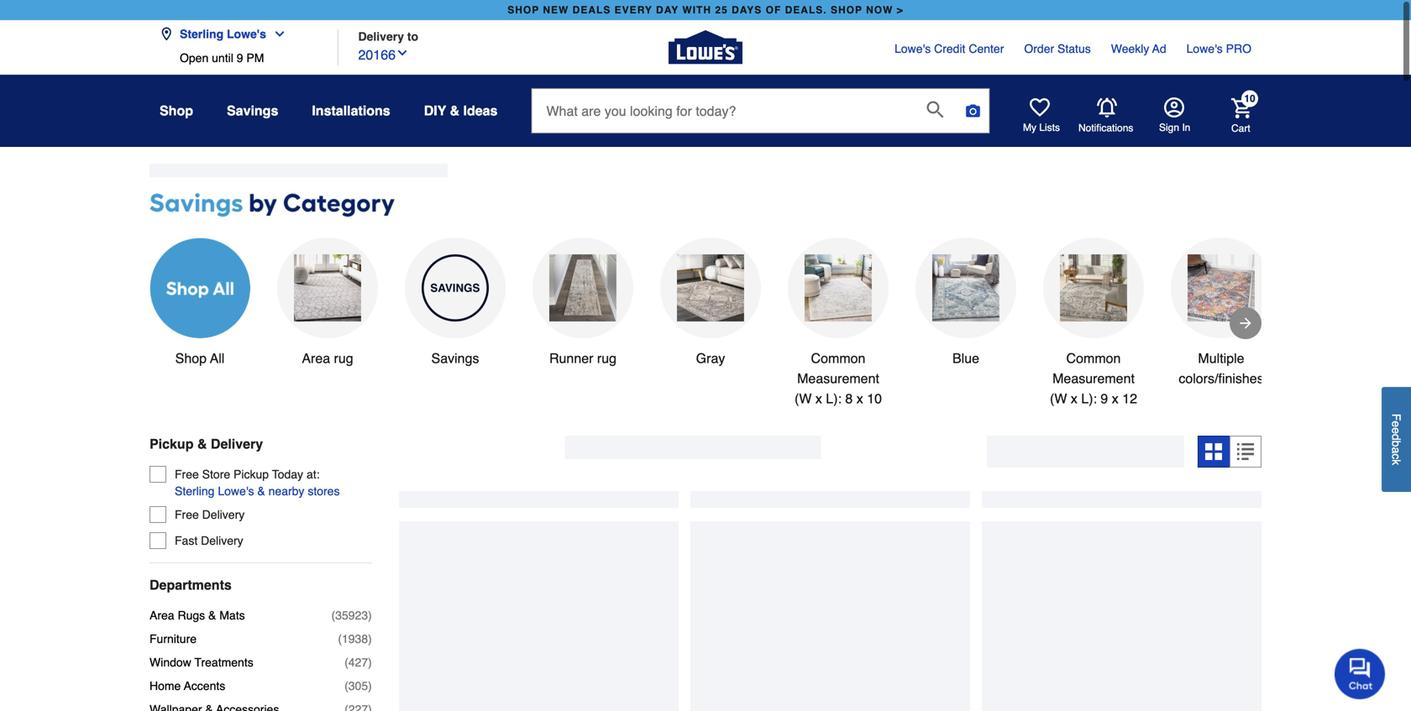 Task type: describe. For each thing, give the bounding box(es) containing it.
2 x from the left
[[857, 391, 863, 407]]

chat invite button image
[[1335, 649, 1386, 700]]

chevron down image inside sterling lowe's "button"
[[266, 27, 286, 41]]

weekly
[[1111, 42, 1150, 55]]

multiple colors/finishes
[[1179, 351, 1264, 386]]

& up store
[[197, 436, 207, 452]]

credit
[[934, 42, 966, 55]]

runner rug button
[[533, 238, 633, 369]]

common measurement (w x l): 8 x 10 button
[[788, 238, 889, 409]]

window treatments
[[150, 656, 253, 669]]

sign
[[1159, 122, 1179, 134]]

arrow right image
[[1237, 315, 1254, 332]]

common measurement (w x l): 9 x 12 button
[[1043, 238, 1144, 409]]

1 horizontal spatial 10
[[1244, 93, 1256, 105]]

days
[[732, 4, 762, 16]]

(w for common measurement (w x l): 8 x 10
[[795, 391, 812, 407]]

d
[[1390, 434, 1403, 441]]

weekly ad
[[1111, 42, 1167, 55]]

10 inside common measurement (w x l): 8 x 10
[[867, 391, 882, 407]]

20166 button
[[358, 43, 409, 65]]

sterling lowe's & nearby stores button
[[175, 483, 340, 500]]

3 x from the left
[[1071, 391, 1078, 407]]

20166
[[358, 47, 396, 63]]

blue button
[[916, 238, 1016, 369]]

35923
[[335, 609, 368, 622]]

new
[[543, 4, 569, 16]]

savings type area rug image
[[294, 254, 361, 322]]

multiple
[[1198, 351, 1245, 366]]

store
[[202, 468, 230, 481]]

list view image
[[1237, 443, 1254, 460]]

runner
[[549, 351, 593, 366]]

25
[[715, 4, 728, 16]]

blue
[[953, 351, 980, 366]]

common measurement (w x l): 9 x 12
[[1050, 351, 1137, 407]]

1 horizontal spatial savings
[[431, 351, 479, 366]]

fast delivery
[[175, 534, 243, 548]]

at:
[[307, 468, 320, 481]]

area rugs & mats
[[150, 609, 245, 622]]

( 35923 )
[[331, 609, 372, 622]]

savings special offers savings image
[[422, 254, 489, 322]]

sign in
[[1159, 122, 1191, 134]]

shop all
[[175, 351, 225, 366]]

gray button
[[660, 238, 761, 369]]

lowe's pro
[[1187, 42, 1252, 55]]

lowe's pro link
[[1187, 40, 1252, 57]]

to
[[407, 30, 418, 43]]

levolorcustom nuwood faux wood blinds element
[[690, 522, 970, 712]]

my lists
[[1023, 122, 1060, 134]]

home
[[150, 680, 181, 693]]

order status link
[[1024, 40, 1091, 57]]

sterling for sterling lowe's & nearby stores
[[175, 485, 215, 498]]

lowe's inside "sterling lowe's & nearby stores" button
[[218, 485, 254, 498]]

shop for shop all
[[175, 351, 207, 366]]

k
[[1390, 460, 1403, 466]]

( for 305
[[345, 680, 348, 693]]

deals.
[[785, 4, 827, 16]]

lowe's home improvement account image
[[1164, 97, 1185, 118]]

1938
[[342, 633, 368, 646]]

lowe's credit center link
[[895, 40, 1004, 57]]

in
[[1182, 122, 1191, 134]]

stores
[[308, 485, 340, 498]]

levolorcustom cellular shade element
[[399, 522, 679, 712]]

) for ( 305 )
[[368, 680, 372, 693]]

lowe's home improvement notification center image
[[1097, 98, 1117, 118]]

chevron down image inside 20166 button
[[396, 46, 409, 60]]

) for ( 427 )
[[368, 656, 372, 669]]

of
[[766, 4, 782, 16]]

ideas
[[463, 103, 498, 118]]

ad
[[1152, 42, 1167, 55]]

status
[[1058, 42, 1091, 55]]

day
[[656, 4, 679, 16]]

lists
[[1039, 122, 1060, 134]]

departments element
[[150, 577, 372, 594]]

pickup & delivery
[[150, 436, 263, 452]]

now
[[866, 4, 893, 16]]

multiple colors/finishes button
[[1171, 238, 1272, 389]]

delivery up free store pickup today at:
[[211, 436, 263, 452]]

savings common measurement (w x l) 8 x 10 image
[[805, 254, 872, 322]]

deals
[[573, 4, 611, 16]]

area for area rug
[[302, 351, 330, 366]]

every
[[615, 4, 653, 16]]

( for 35923
[[331, 609, 335, 622]]

( 1938 )
[[338, 633, 372, 646]]

notifications
[[1079, 122, 1134, 134]]

& inside button
[[450, 103, 460, 118]]

f e e d b a c k button
[[1382, 387, 1411, 492]]

305
[[348, 680, 368, 693]]

2 e from the top
[[1390, 428, 1403, 434]]

until
[[212, 51, 233, 65]]

sterling for sterling lowe's
[[180, 27, 224, 41]]

rugs
[[178, 609, 205, 622]]

& inside button
[[257, 485, 265, 498]]

lowe's home improvement cart image
[[1232, 98, 1252, 118]]

1 e from the top
[[1390, 421, 1403, 428]]

colors/finishes
[[1179, 371, 1264, 386]]

my lists link
[[1023, 97, 1060, 134]]

free for free store pickup today at:
[[175, 468, 199, 481]]

order status
[[1024, 42, 1091, 55]]

measurement for 8
[[797, 371, 879, 386]]

& left mats
[[208, 609, 216, 622]]

furniture
[[150, 633, 197, 646]]

all
[[210, 351, 225, 366]]

fast
[[175, 534, 198, 548]]

order
[[1024, 42, 1054, 55]]

location image
[[160, 27, 173, 41]]

diy & ideas
[[424, 103, 498, 118]]

search image
[[927, 101, 944, 118]]

1 shop from the left
[[508, 4, 539, 16]]

savings common measurement (w x l) 9 x 12 image
[[1060, 254, 1127, 322]]

0 vertical spatial savings button
[[227, 96, 278, 126]]

f e e d b a c k
[[1390, 414, 1403, 466]]

0 horizontal spatial savings
[[227, 103, 278, 118]]

delivery to
[[358, 30, 418, 43]]

savings color/finish family blue image
[[932, 254, 1000, 322]]

shop new deals every day with 25 days of deals. shop now >
[[508, 4, 904, 16]]

4 x from the left
[[1112, 391, 1119, 407]]

runner rug
[[549, 351, 617, 366]]

center
[[969, 42, 1004, 55]]

measurement for 9
[[1053, 371, 1135, 386]]

l): for 8
[[826, 391, 842, 407]]

levolorcustom fabric roller shade element
[[982, 522, 1262, 712]]

weekly ad link
[[1111, 40, 1167, 57]]



Task type: vqa. For each thing, say whether or not it's contained in the screenshot.
Floor
no



Task type: locate. For each thing, give the bounding box(es) containing it.
0 horizontal spatial measurement
[[797, 371, 879, 386]]

1 horizontal spatial shop
[[831, 4, 863, 16]]

pm
[[246, 51, 264, 65]]

treatments
[[195, 656, 253, 669]]

0 vertical spatial savings
[[227, 103, 278, 118]]

a
[[1390, 447, 1403, 454]]

(w
[[795, 391, 812, 407], [1050, 391, 1067, 407]]

l): left 12
[[1081, 391, 1097, 407]]

measurement up 12
[[1053, 371, 1135, 386]]

>
[[897, 4, 904, 16]]

c
[[1390, 454, 1403, 460]]

open
[[180, 51, 209, 65]]

free delivery
[[175, 508, 245, 522]]

0 vertical spatial 10
[[1244, 93, 1256, 105]]

) for ( 1938 )
[[368, 633, 372, 646]]

common down savings common measurement (w x l) 9 x 12 image
[[1067, 351, 1121, 366]]

common for 8
[[811, 351, 866, 366]]

savings button
[[227, 96, 278, 126], [405, 238, 506, 369]]

0 vertical spatial shop
[[160, 103, 193, 118]]

pro
[[1226, 42, 1252, 55]]

1 vertical spatial sterling
[[175, 485, 215, 498]]

1 free from the top
[[175, 468, 199, 481]]

) up 1938
[[368, 609, 372, 622]]

shop left all
[[175, 351, 207, 366]]

1 horizontal spatial area
[[302, 351, 330, 366]]

Search Query text field
[[532, 89, 914, 133]]

savings type runner rug image
[[549, 254, 617, 322]]

lowe's inside lowe's pro link
[[1187, 42, 1223, 55]]

home accents
[[150, 680, 225, 693]]

1 vertical spatial chevron down image
[[396, 46, 409, 60]]

f
[[1390, 414, 1403, 421]]

& down free store pickup today at:
[[257, 485, 265, 498]]

lowe's inside lowe's credit center link
[[895, 42, 931, 55]]

9 left 12
[[1101, 391, 1108, 407]]

(w left the 8
[[795, 391, 812, 407]]

2 l): from the left
[[1081, 391, 1097, 407]]

0 horizontal spatial l):
[[826, 391, 842, 407]]

10 right the 8
[[867, 391, 882, 407]]

0 vertical spatial sterling
[[180, 27, 224, 41]]

sign in button
[[1159, 97, 1191, 134]]

rug down "savings type area rug" image
[[334, 351, 353, 366]]

10 up 'cart'
[[1244, 93, 1256, 105]]

1 horizontal spatial 9
[[1101, 391, 1108, 407]]

delivery
[[358, 30, 404, 43], [211, 436, 263, 452], [202, 508, 245, 522], [201, 534, 243, 548]]

0 vertical spatial 9
[[237, 51, 243, 65]]

2 shop from the left
[[831, 4, 863, 16]]

lowe's left pro
[[1187, 42, 1223, 55]]

& right diy
[[450, 103, 460, 118]]

9 inside common measurement (w x l): 9 x 12
[[1101, 391, 1108, 407]]

measurement inside common measurement (w x l): 8 x 10
[[797, 371, 879, 386]]

0 horizontal spatial shop
[[508, 4, 539, 16]]

( 305 )
[[345, 680, 372, 693]]

sterling up open
[[180, 27, 224, 41]]

measurement
[[797, 371, 879, 386], [1053, 371, 1135, 386]]

)
[[368, 609, 372, 622], [368, 633, 372, 646], [368, 656, 372, 669], [368, 680, 372, 693]]

free left store
[[175, 468, 199, 481]]

sterling down store
[[175, 485, 215, 498]]

rug right runner
[[597, 351, 617, 366]]

lowe's inside sterling lowe's "button"
[[227, 27, 266, 41]]

b
[[1390, 441, 1403, 447]]

common inside common measurement (w x l): 8 x 10
[[811, 351, 866, 366]]

2 common from the left
[[1067, 351, 1121, 366]]

1 rug from the left
[[334, 351, 353, 366]]

9 left pm
[[237, 51, 243, 65]]

0 horizontal spatial rug
[[334, 351, 353, 366]]

1 measurement from the left
[[797, 371, 879, 386]]

l): inside common measurement (w x l): 9 x 12
[[1081, 391, 1097, 407]]

nearby
[[269, 485, 304, 498]]

sterling lowe's button
[[160, 17, 293, 51]]

0 vertical spatial area
[[302, 351, 330, 366]]

common for 9
[[1067, 351, 1121, 366]]

shop
[[508, 4, 539, 16], [831, 4, 863, 16]]

0 horizontal spatial savings button
[[227, 96, 278, 126]]

(w for common measurement (w x l): 9 x 12
[[1050, 391, 1067, 407]]

savings by category. image
[[150, 191, 1262, 221]]

shop all button
[[150, 238, 250, 369]]

lowe's credit center
[[895, 42, 1004, 55]]

427
[[348, 656, 368, 669]]

shop left now
[[831, 4, 863, 16]]

0 horizontal spatial area
[[150, 609, 174, 622]]

area rug
[[302, 351, 353, 366]]

1 (w from the left
[[795, 391, 812, 407]]

) up ( 305 )
[[368, 656, 372, 669]]

1 horizontal spatial chevron down image
[[396, 46, 409, 60]]

with
[[682, 4, 712, 16]]

1 horizontal spatial savings button
[[405, 238, 506, 369]]

0 horizontal spatial (w
[[795, 391, 812, 407]]

common measurement (w x l): 8 x 10
[[795, 351, 882, 407]]

e up d at the bottom of page
[[1390, 421, 1403, 428]]

l): left the 8
[[826, 391, 842, 407]]

shop button
[[160, 96, 193, 126]]

free
[[175, 468, 199, 481], [175, 508, 199, 522]]

savings color/finish family gray image
[[677, 254, 744, 322]]

1 vertical spatial savings button
[[405, 238, 506, 369]]

departments
[[150, 577, 232, 593]]

0 vertical spatial chevron down image
[[266, 27, 286, 41]]

lowe's home improvement logo image
[[669, 11, 743, 84]]

0 vertical spatial pickup
[[150, 436, 194, 452]]

1 ) from the top
[[368, 609, 372, 622]]

today
[[272, 468, 303, 481]]

my
[[1023, 122, 1037, 134]]

free up fast
[[175, 508, 199, 522]]

1 vertical spatial shop
[[175, 351, 207, 366]]

1 horizontal spatial rug
[[597, 351, 617, 366]]

delivery down free delivery
[[201, 534, 243, 548]]

4 ) from the top
[[368, 680, 372, 693]]

installations
[[312, 103, 390, 118]]

rug for runner rug
[[597, 351, 617, 366]]

1 horizontal spatial measurement
[[1053, 371, 1135, 386]]

shop for shop
[[160, 103, 193, 118]]

1 vertical spatial pickup
[[234, 468, 269, 481]]

common inside common measurement (w x l): 9 x 12
[[1067, 351, 1121, 366]]

sterling lowe's
[[180, 27, 266, 41]]

area rug button
[[277, 238, 378, 369]]

lowe's home improvement lists image
[[1030, 97, 1050, 118]]

area for area rugs & mats
[[150, 609, 174, 622]]

camera image
[[965, 102, 982, 119]]

1 l): from the left
[[826, 391, 842, 407]]

cart
[[1232, 122, 1251, 134]]

lowe's up pm
[[227, 27, 266, 41]]

shop left new
[[508, 4, 539, 16]]

) for ( 35923 )
[[368, 609, 372, 622]]

pickup up "sterling lowe's & nearby stores" button
[[234, 468, 269, 481]]

( 427 )
[[345, 656, 372, 669]]

l): for 9
[[1081, 391, 1097, 407]]

0 horizontal spatial common
[[811, 351, 866, 366]]

0 horizontal spatial 10
[[867, 391, 882, 407]]

1 vertical spatial area
[[150, 609, 174, 622]]

free store pickup today at:
[[175, 468, 320, 481]]

) down ( 427 )
[[368, 680, 372, 693]]

1 horizontal spatial l):
[[1081, 391, 1097, 407]]

(w inside common measurement (w x l): 8 x 10
[[795, 391, 812, 407]]

1 common from the left
[[811, 351, 866, 366]]

sterling inside button
[[175, 485, 215, 498]]

accents
[[184, 680, 225, 693]]

1 horizontal spatial pickup
[[234, 468, 269, 481]]

1 vertical spatial 10
[[867, 391, 882, 407]]

2 rug from the left
[[597, 351, 617, 366]]

shop
[[160, 103, 193, 118], [175, 351, 207, 366]]

area up furniture
[[150, 609, 174, 622]]

1 vertical spatial 9
[[1101, 391, 1108, 407]]

mats
[[219, 609, 245, 622]]

0 horizontal spatial 9
[[237, 51, 243, 65]]

( for 427
[[345, 656, 348, 669]]

savings color/finish family multiple colors/finishes image
[[1188, 254, 1255, 322]]

1 vertical spatial free
[[175, 508, 199, 522]]

2 measurement from the left
[[1053, 371, 1135, 386]]

) up ( 427 )
[[368, 633, 372, 646]]

area down "savings type area rug" image
[[302, 351, 330, 366]]

measurement up the 8
[[797, 371, 879, 386]]

delivery up 20166
[[358, 30, 404, 43]]

rug for area rug
[[334, 351, 353, 366]]

(w left 12
[[1050, 391, 1067, 407]]

1 x from the left
[[816, 391, 822, 407]]

0 vertical spatial free
[[175, 468, 199, 481]]

common up the 8
[[811, 351, 866, 366]]

1 horizontal spatial (w
[[1050, 391, 1067, 407]]

lowe's down free store pickup today at:
[[218, 485, 254, 498]]

3 ) from the top
[[368, 656, 372, 669]]

measurement inside common measurement (w x l): 9 x 12
[[1053, 371, 1135, 386]]

( for 1938
[[338, 633, 342, 646]]

gray
[[696, 351, 725, 366]]

12
[[1123, 391, 1137, 407]]

(
[[331, 609, 335, 622], [338, 633, 342, 646], [345, 656, 348, 669], [345, 680, 348, 693]]

area
[[302, 351, 330, 366], [150, 609, 174, 622]]

open until 9 pm
[[180, 51, 264, 65]]

shop inside button
[[175, 351, 207, 366]]

shop down open
[[160, 103, 193, 118]]

1 vertical spatial savings
[[431, 351, 479, 366]]

diy
[[424, 103, 446, 118]]

free for free delivery
[[175, 508, 199, 522]]

window
[[150, 656, 191, 669]]

2 free from the top
[[175, 508, 199, 522]]

1 horizontal spatial common
[[1067, 351, 1121, 366]]

0 horizontal spatial pickup
[[150, 436, 194, 452]]

delivery up the fast delivery
[[202, 508, 245, 522]]

2 (w from the left
[[1050, 391, 1067, 407]]

9
[[237, 51, 243, 65], [1101, 391, 1108, 407]]

0 horizontal spatial chevron down image
[[266, 27, 286, 41]]

lowe's left credit
[[895, 42, 931, 55]]

savings down savings special offers savings image
[[431, 351, 479, 366]]

x
[[816, 391, 822, 407], [857, 391, 863, 407], [1071, 391, 1078, 407], [1112, 391, 1119, 407]]

l): inside common measurement (w x l): 8 x 10
[[826, 391, 842, 407]]

shop all image
[[150, 238, 250, 338]]

rug
[[334, 351, 353, 366], [597, 351, 617, 366]]

sterling lowe's & nearby stores
[[175, 485, 340, 498]]

None search field
[[531, 88, 990, 149]]

e up b
[[1390, 428, 1403, 434]]

&
[[450, 103, 460, 118], [197, 436, 207, 452], [257, 485, 265, 498], [208, 609, 216, 622]]

(w inside common measurement (w x l): 9 x 12
[[1050, 391, 1067, 407]]

area inside button
[[302, 351, 330, 366]]

pickup up free delivery
[[150, 436, 194, 452]]

chevron down image
[[266, 27, 286, 41], [396, 46, 409, 60]]

savings down pm
[[227, 103, 278, 118]]

e
[[1390, 421, 1403, 428], [1390, 428, 1403, 434]]

installations button
[[312, 96, 390, 126]]

grid view image
[[1206, 443, 1222, 460]]

2 ) from the top
[[368, 633, 372, 646]]

sterling inside "button"
[[180, 27, 224, 41]]



